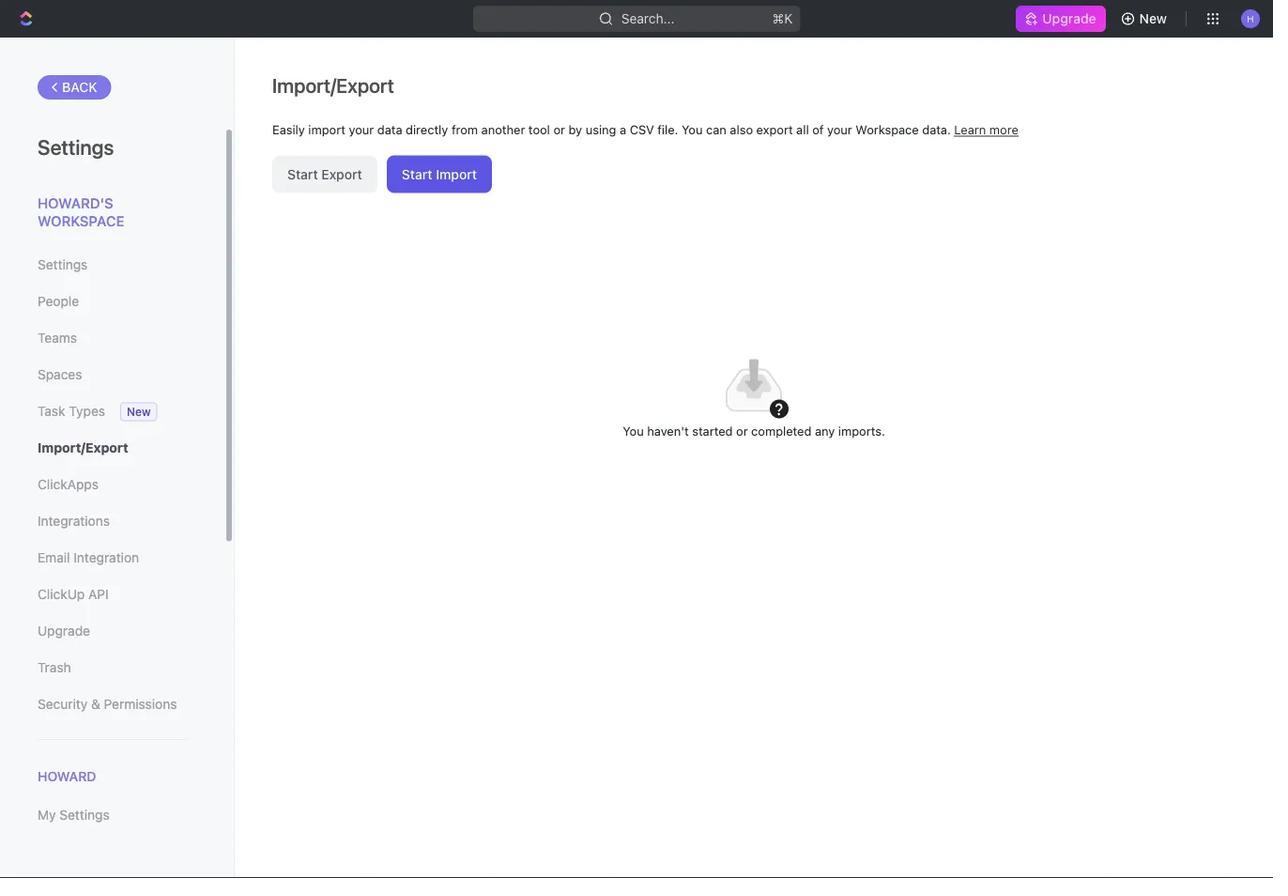 Task type: vqa. For each thing, say whether or not it's contained in the screenshot.
to do
no



Task type: locate. For each thing, give the bounding box(es) containing it.
easily
[[272, 122, 305, 136]]

0 vertical spatial upgrade link
[[1017, 6, 1106, 32]]

or right started
[[736, 424, 748, 438]]

0 horizontal spatial upgrade link
[[38, 615, 187, 647]]

1 vertical spatial import/export
[[38, 440, 128, 455]]

import/export
[[272, 73, 394, 97], [38, 440, 128, 455]]

1 horizontal spatial you
[[682, 122, 703, 136]]

any
[[815, 424, 835, 438]]

0 horizontal spatial start
[[287, 166, 318, 182]]

upgrade left new button
[[1043, 11, 1097, 26]]

you left can
[[682, 122, 703, 136]]

clickapps link
[[38, 469, 187, 501]]

people link
[[38, 286, 187, 317]]

howard
[[38, 769, 96, 784]]

0 vertical spatial or
[[554, 122, 565, 136]]

export
[[757, 122, 793, 136]]

spaces
[[38, 367, 82, 382]]

1 horizontal spatial new
[[1140, 11, 1167, 26]]

clickup api link
[[38, 579, 187, 610]]

0 horizontal spatial upgrade
[[38, 623, 90, 639]]

no data image
[[717, 348, 792, 423]]

imports.
[[839, 424, 885, 438]]

start inside button
[[287, 166, 318, 182]]

start left import
[[402, 166, 433, 182]]

workspace
[[856, 122, 919, 136], [38, 213, 124, 229]]

easily import your data directly from another tool or by using a csv file. you can also export all of your workspace data. learn more
[[272, 122, 1019, 136]]

start inside start import button
[[402, 166, 433, 182]]

1 horizontal spatial upgrade link
[[1017, 6, 1106, 32]]

you haven't started or completed any imports.
[[623, 424, 885, 438]]

upgrade inside settings 'element'
[[38, 623, 90, 639]]

start import
[[402, 166, 477, 182]]

new inside button
[[1140, 11, 1167, 26]]

0 vertical spatial new
[[1140, 11, 1167, 26]]

file.
[[658, 122, 678, 136]]

tool
[[529, 122, 550, 136]]

settings up people
[[38, 257, 88, 272]]

teams
[[38, 330, 77, 346]]

your right of
[[827, 122, 853, 136]]

workspace down the howard's
[[38, 213, 124, 229]]

0 horizontal spatial workspace
[[38, 213, 124, 229]]

workspace inside settings 'element'
[[38, 213, 124, 229]]

1 horizontal spatial upgrade
[[1043, 11, 1097, 26]]

2 your from the left
[[827, 122, 853, 136]]

workspace left the data.
[[856, 122, 919, 136]]

import/export inside settings 'element'
[[38, 440, 128, 455]]

0 horizontal spatial new
[[127, 405, 151, 418]]

start for start export
[[287, 166, 318, 182]]

upgrade link down clickup api 'link'
[[38, 615, 187, 647]]

2 start from the left
[[402, 166, 433, 182]]

or
[[554, 122, 565, 136], [736, 424, 748, 438]]

clickapps
[[38, 477, 99, 492]]

settings up the howard's
[[38, 134, 114, 159]]

you left haven't
[[623, 424, 644, 438]]

settings inside "link"
[[59, 807, 110, 823]]

1 vertical spatial new
[[127, 405, 151, 418]]

back link
[[38, 75, 111, 100]]

all
[[797, 122, 809, 136]]

spaces link
[[38, 359, 187, 391]]

upgrade link inside settings 'element'
[[38, 615, 187, 647]]

data
[[377, 122, 402, 136]]

task
[[38, 403, 65, 419]]

your
[[349, 122, 374, 136], [827, 122, 853, 136]]

1 start from the left
[[287, 166, 318, 182]]

1 horizontal spatial import/export
[[272, 73, 394, 97]]

upgrade down clickup at bottom left
[[38, 623, 90, 639]]

&
[[91, 696, 100, 712]]

import/export up import
[[272, 73, 394, 97]]

0 vertical spatial you
[[682, 122, 703, 136]]

1 vertical spatial workspace
[[38, 213, 124, 229]]

settings
[[38, 134, 114, 159], [38, 257, 88, 272], [59, 807, 110, 823]]

back
[[62, 79, 97, 95]]

upgrade link left new button
[[1017, 6, 1106, 32]]

1 horizontal spatial your
[[827, 122, 853, 136]]

0 horizontal spatial import/export
[[38, 440, 128, 455]]

2 vertical spatial settings
[[59, 807, 110, 823]]

start import button
[[387, 155, 492, 193]]

1 horizontal spatial start
[[402, 166, 433, 182]]

your left data
[[349, 122, 374, 136]]

1 horizontal spatial workspace
[[856, 122, 919, 136]]

start
[[287, 166, 318, 182], [402, 166, 433, 182]]

0 horizontal spatial your
[[349, 122, 374, 136]]

haven't
[[647, 424, 689, 438]]

0 vertical spatial workspace
[[856, 122, 919, 136]]

start for start import
[[402, 166, 433, 182]]

1 vertical spatial upgrade link
[[38, 615, 187, 647]]

1 your from the left
[[349, 122, 374, 136]]

or left by
[[554, 122, 565, 136]]

my settings link
[[38, 799, 187, 831]]

can
[[706, 122, 727, 136]]

0 vertical spatial settings
[[38, 134, 114, 159]]

howard's
[[38, 194, 113, 211]]

security & permissions
[[38, 696, 177, 712]]

you
[[682, 122, 703, 136], [623, 424, 644, 438]]

from
[[452, 122, 478, 136]]

permissions
[[104, 696, 177, 712]]

security
[[38, 696, 88, 712]]

by
[[569, 122, 582, 136]]

clickup
[[38, 587, 85, 602]]

settings right my on the left bottom
[[59, 807, 110, 823]]

⌘k
[[772, 11, 793, 26]]

clickup api
[[38, 587, 109, 602]]

upgrade
[[1043, 11, 1097, 26], [38, 623, 90, 639]]

search...
[[621, 11, 675, 26]]

1 vertical spatial upgrade
[[38, 623, 90, 639]]

h button
[[1236, 4, 1266, 34]]

1 vertical spatial or
[[736, 424, 748, 438]]

types
[[69, 403, 105, 419]]

upgrade link
[[1017, 6, 1106, 32], [38, 615, 187, 647]]

new
[[1140, 11, 1167, 26], [127, 405, 151, 418]]

1 vertical spatial you
[[623, 424, 644, 438]]

start left export
[[287, 166, 318, 182]]

import/export down types at the top
[[38, 440, 128, 455]]



Task type: describe. For each thing, give the bounding box(es) containing it.
start export
[[287, 166, 362, 182]]

my settings
[[38, 807, 110, 823]]

learn more link
[[955, 122, 1019, 136]]

h
[[1247, 13, 1255, 24]]

more
[[990, 122, 1019, 136]]

import/export link
[[38, 432, 187, 464]]

integrations link
[[38, 505, 187, 537]]

another
[[481, 122, 525, 136]]

1 horizontal spatial or
[[736, 424, 748, 438]]

email
[[38, 550, 70, 565]]

of
[[813, 122, 824, 136]]

directly
[[406, 122, 448, 136]]

howard's workspace
[[38, 194, 124, 229]]

completed
[[751, 424, 812, 438]]

csv
[[630, 122, 654, 136]]

import
[[436, 166, 477, 182]]

started
[[692, 424, 733, 438]]

teams link
[[38, 322, 187, 354]]

task types
[[38, 403, 105, 419]]

import
[[308, 122, 346, 136]]

integration
[[74, 550, 139, 565]]

people
[[38, 293, 79, 309]]

email integration
[[38, 550, 139, 565]]

start export button
[[272, 155, 377, 193]]

also
[[730, 122, 753, 136]]

learn
[[955, 122, 986, 136]]

data.
[[923, 122, 951, 136]]

new inside settings 'element'
[[127, 405, 151, 418]]

0 horizontal spatial or
[[554, 122, 565, 136]]

0 vertical spatial import/export
[[272, 73, 394, 97]]

api
[[88, 587, 109, 602]]

security & permissions link
[[38, 688, 187, 720]]

a
[[620, 122, 627, 136]]

trash link
[[38, 652, 187, 684]]

0 vertical spatial upgrade
[[1043, 11, 1097, 26]]

settings link
[[38, 249, 187, 281]]

export
[[322, 166, 362, 182]]

1 vertical spatial settings
[[38, 257, 88, 272]]

my
[[38, 807, 56, 823]]

0 horizontal spatial you
[[623, 424, 644, 438]]

settings element
[[0, 38, 235, 878]]

email integration link
[[38, 542, 187, 574]]

integrations
[[38, 513, 110, 529]]

trash
[[38, 660, 71, 675]]

new button
[[1113, 4, 1179, 34]]

using
[[586, 122, 617, 136]]



